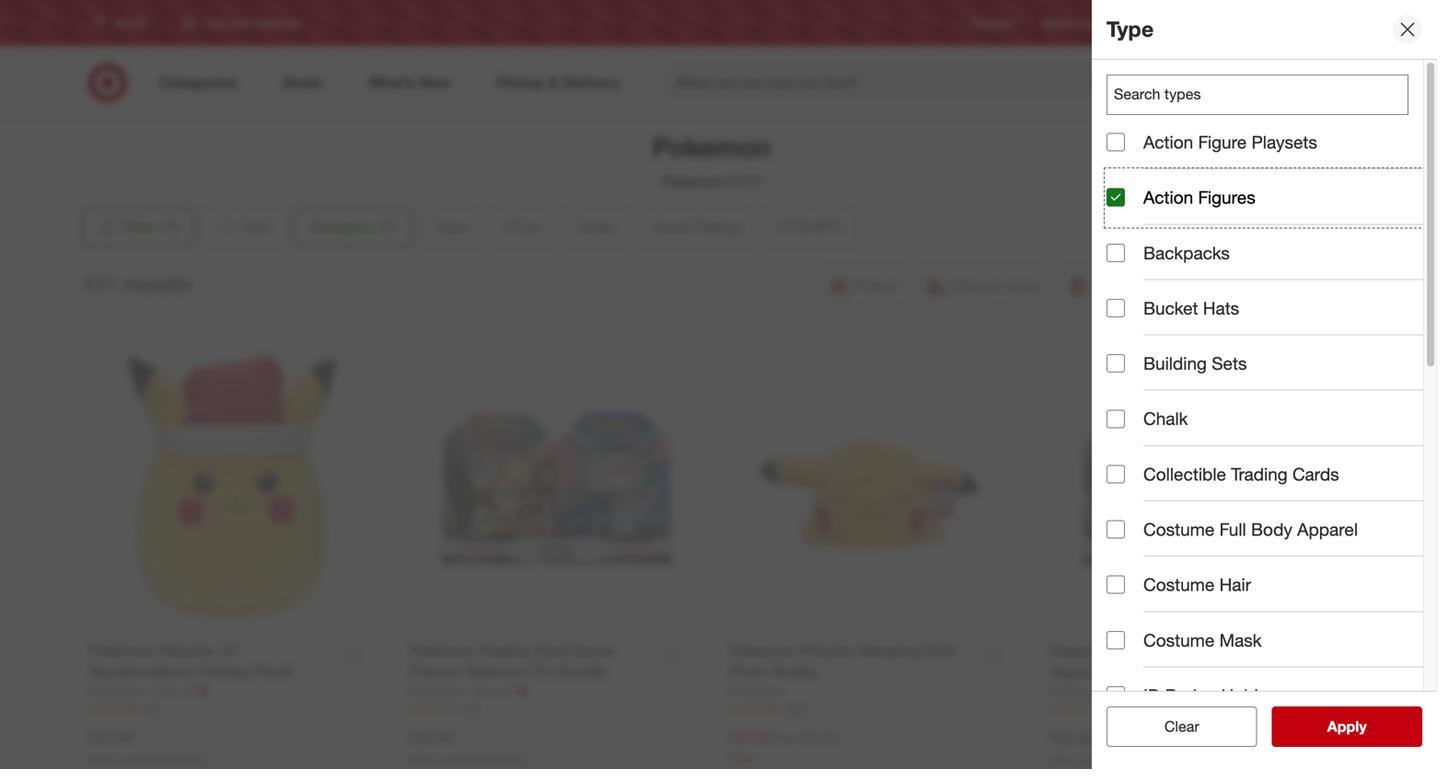 Task type: describe. For each thing, give the bounding box(es) containing it.
apply
[[1327, 718, 1367, 736]]

$23.99
[[730, 729, 774, 747]]

$23.99 reg $29.99 sale
[[730, 729, 838, 766]]

95 link
[[89, 701, 372, 717]]

redcard
[[1124, 16, 1168, 30]]

pokemon pokemon (171)
[[652, 131, 771, 191]]

83
[[466, 702, 479, 716]]

chalk
[[1144, 409, 1188, 430]]

online for 83
[[497, 754, 526, 767]]

registry link
[[972, 15, 1013, 31]]

costume for costume hair
[[1144, 575, 1215, 596]]

results
[[123, 271, 192, 297]]

80
[[1107, 703, 1119, 717]]

apply button
[[1272, 707, 1422, 748]]

body
[[1251, 519, 1293, 540]]

weekly ad
[[1043, 16, 1095, 30]]

$24.99 when purchased online
[[89, 729, 206, 767]]

purchased for 95
[[121, 754, 173, 767]]

none text field inside type dialog
[[1107, 75, 1409, 115]]

Action Figures checkbox
[[1107, 188, 1125, 207]]

Bucket Hats checkbox
[[1107, 299, 1125, 318]]

playsets
[[1252, 132, 1317, 153]]

action figures
[[1144, 187, 1256, 208]]

type dialog
[[1092, 0, 1437, 770]]

Chalk checkbox
[[1107, 410, 1125, 428]]

80 link
[[1050, 702, 1335, 718]]

Costume Mask checkbox
[[1107, 631, 1125, 650]]

$39.99 for 83
[[409, 729, 453, 747]]

hair
[[1220, 575, 1251, 596]]

costume hair
[[1144, 575, 1251, 596]]

clear button
[[1107, 707, 1257, 748]]

0 vertical spatial pokemon
[[652, 131, 771, 163]]

collectible trading cards
[[1144, 464, 1339, 485]]

collectible
[[1144, 464, 1226, 485]]

(171)
[[729, 173, 761, 191]]

Costume Full Body Apparel checkbox
[[1107, 521, 1125, 539]]

online for 95
[[176, 754, 206, 767]]

$24.99
[[89, 729, 133, 747]]

950 link
[[730, 701, 1013, 717]]

Backpacks checkbox
[[1107, 244, 1125, 262]]

ad
[[1081, 16, 1095, 30]]

search button
[[1110, 63, 1155, 107]]

costume full body apparel
[[1144, 519, 1358, 540]]

hats
[[1203, 298, 1239, 319]]

registry
[[972, 16, 1013, 30]]



Task type: locate. For each thing, give the bounding box(es) containing it.
action right action figures option
[[1144, 187, 1193, 208]]

3 costume from the top
[[1144, 630, 1215, 651]]

online for 80
[[1137, 755, 1167, 768]]

Collectible Trading Cards checkbox
[[1107, 465, 1125, 484]]

mask
[[1220, 630, 1262, 651]]

2 horizontal spatial when
[[1050, 755, 1079, 768]]

redcard link
[[1124, 15, 1168, 31]]

action for action figures
[[1144, 187, 1193, 208]]

purchased for 80
[[1082, 755, 1134, 768]]

$29.99
[[800, 731, 838, 747]]

0 horizontal spatial when
[[89, 754, 118, 767]]

purchased
[[121, 754, 173, 767], [441, 754, 494, 767], [1082, 755, 1134, 768]]

online down clear button at the right of page
[[1137, 755, 1167, 768]]

0 horizontal spatial $39.99 when purchased online
[[409, 729, 526, 767]]

171
[[82, 271, 117, 297]]

bucket hats
[[1144, 298, 1239, 319]]

when for 83
[[409, 754, 438, 767]]

0 horizontal spatial $39.99
[[409, 729, 453, 747]]

costume left full
[[1144, 519, 1215, 540]]

Costume Hair checkbox
[[1107, 576, 1125, 594]]

$39.99 when purchased online for 80
[[1050, 730, 1167, 768]]

$39.99 for 80
[[1050, 730, 1094, 748]]

costume up badge
[[1144, 630, 1215, 651]]

online inside $24.99 when purchased online
[[176, 754, 206, 767]]

pokemon left (171)
[[662, 173, 724, 191]]

2 action from the top
[[1144, 187, 1193, 208]]

2 vertical spatial costume
[[1144, 630, 1215, 651]]

1 horizontal spatial when
[[409, 754, 438, 767]]

Building Sets checkbox
[[1107, 355, 1125, 373]]

purchased down 83
[[441, 754, 494, 767]]

purchased down 80
[[1082, 755, 1134, 768]]

$39.99 when purchased online down 80
[[1050, 730, 1167, 768]]

building sets
[[1144, 353, 1247, 374]]

1 action from the top
[[1144, 132, 1193, 153]]

purchased for 83
[[441, 754, 494, 767]]

What can we help you find? suggestions appear below search field
[[665, 63, 1123, 103]]

search
[[1110, 76, 1155, 94]]

cards
[[1293, 464, 1339, 485]]

backpacks
[[1144, 242, 1230, 264]]

action
[[1144, 132, 1193, 153], [1144, 187, 1193, 208]]

clear
[[1165, 718, 1199, 736]]

1 horizontal spatial purchased
[[441, 754, 494, 767]]

$39.99 when purchased online down 83
[[409, 729, 526, 767]]

bucket
[[1144, 298, 1198, 319]]

when for 80
[[1050, 755, 1079, 768]]

1 costume from the top
[[1144, 519, 1215, 540]]

holders
[[1221, 685, 1283, 707]]

online down 83 link
[[497, 754, 526, 767]]

action right action figure playsets checkbox
[[1144, 132, 1193, 153]]

costume left hair
[[1144, 575, 1215, 596]]

online down 95 'link'
[[176, 754, 206, 767]]

Action Figure Playsets checkbox
[[1107, 133, 1125, 152]]

$39.99 when purchased online for 83
[[409, 729, 526, 767]]

when inside $24.99 when purchased online
[[89, 754, 118, 767]]

costume
[[1144, 519, 1215, 540], [1144, 575, 1215, 596], [1144, 630, 1215, 651]]

when for 95
[[89, 754, 118, 767]]

950
[[787, 702, 805, 716]]

building
[[1144, 353, 1207, 374]]

1 horizontal spatial $39.99
[[1050, 730, 1094, 748]]

when
[[89, 754, 118, 767], [409, 754, 438, 767], [1050, 755, 1079, 768]]

1 vertical spatial pokemon
[[662, 173, 724, 191]]

badge
[[1165, 685, 1217, 707]]

action figure playsets
[[1144, 132, 1317, 153]]

id
[[1144, 685, 1160, 707]]

type
[[1107, 16, 1154, 42]]

costume mask
[[1144, 630, 1262, 651]]

83 link
[[409, 701, 693, 717]]

2 horizontal spatial purchased
[[1082, 755, 1134, 768]]

0 vertical spatial costume
[[1144, 519, 1215, 540]]

weekly ad link
[[1043, 15, 1095, 31]]

sale
[[730, 750, 755, 766]]

costume for costume full body apparel
[[1144, 519, 1215, 540]]

full
[[1220, 519, 1246, 540]]

$39.99
[[409, 729, 453, 747], [1050, 730, 1094, 748]]

0 vertical spatial action
[[1144, 132, 1193, 153]]

1 horizontal spatial $39.99 when purchased online
[[1050, 730, 1167, 768]]

1 vertical spatial action
[[1144, 187, 1193, 208]]

purchased inside $24.99 when purchased online
[[121, 754, 173, 767]]

trading
[[1231, 464, 1288, 485]]

online
[[176, 754, 206, 767], [497, 754, 526, 767], [1137, 755, 1167, 768]]

reg
[[777, 731, 796, 747]]

95
[[146, 702, 158, 716]]

figures
[[1198, 187, 1256, 208]]

id badge holders
[[1144, 685, 1283, 707]]

None text field
[[1107, 75, 1409, 115]]

2 horizontal spatial online
[[1137, 755, 1167, 768]]

pokemon up (171)
[[652, 131, 771, 163]]

$39.99 when purchased online
[[409, 729, 526, 767], [1050, 730, 1167, 768]]

1 horizontal spatial online
[[497, 754, 526, 767]]

costume for costume mask
[[1144, 630, 1215, 651]]

action for action figure playsets
[[1144, 132, 1193, 153]]

pokemon
[[652, 131, 771, 163], [662, 173, 724, 191]]

figure
[[1198, 132, 1247, 153]]

weekly
[[1043, 16, 1078, 30]]

purchased down the $24.99
[[121, 754, 173, 767]]

171 results
[[82, 271, 192, 297]]

pokemon inside pokemon pokemon (171)
[[662, 173, 724, 191]]

sets
[[1212, 353, 1247, 374]]

2 costume from the top
[[1144, 575, 1215, 596]]

apparel
[[1297, 519, 1358, 540]]

0 horizontal spatial purchased
[[121, 754, 173, 767]]

0 horizontal spatial online
[[176, 754, 206, 767]]

1 vertical spatial costume
[[1144, 575, 1215, 596]]



Task type: vqa. For each thing, say whether or not it's contained in the screenshot.
(171)
yes



